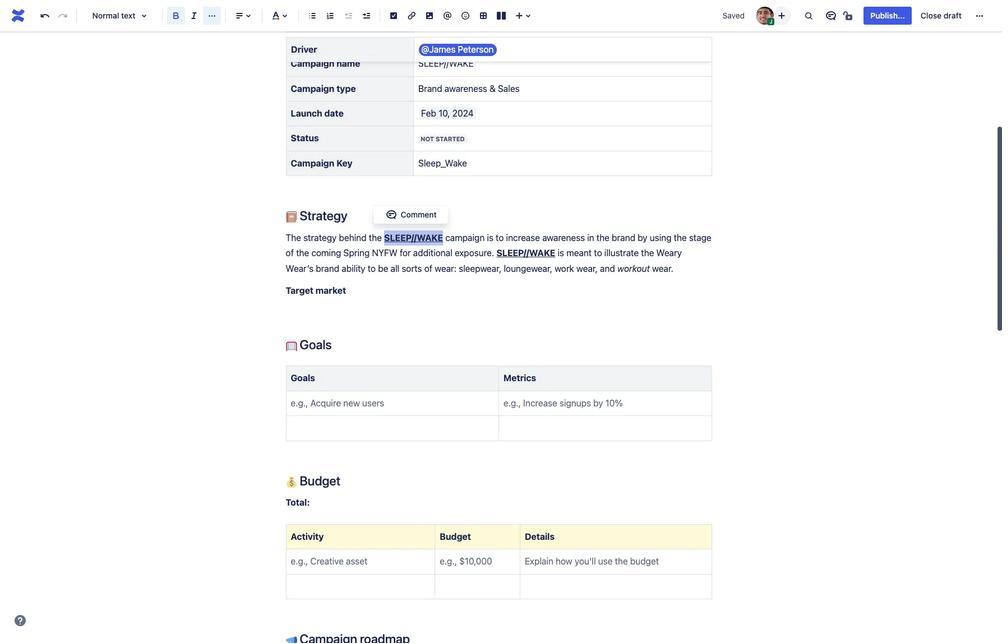 Task type: vqa. For each thing, say whether or not it's contained in the screenshot.
the Created related to Created
no



Task type: describe. For each thing, give the bounding box(es) containing it.
campaign type
[[291, 83, 356, 93]]

outdent ⇧tab image
[[342, 9, 355, 22]]

link image
[[405, 9, 418, 22]]

brand awareness & sales
[[418, 83, 520, 93]]

sleepwear,
[[459, 263, 502, 274]]

normal text button
[[81, 3, 158, 28]]

publish... button
[[864, 7, 912, 25]]

and
[[600, 263, 615, 274]]

no restrictions image
[[843, 9, 856, 22]]

morrel
[[512, 33, 538, 44]]

workout wear.
[[618, 263, 674, 274]]

bold ⌘b image
[[169, 9, 183, 22]]

2 vertical spatial sleep//wake
[[497, 248, 556, 258]]

all
[[391, 263, 399, 274]]

1 vertical spatial sleep//wake
[[384, 233, 443, 243]]

:notebook_with_decorative_cover: image
[[286, 212, 297, 223]]

started
[[436, 135, 465, 143]]

knowles
[[443, 33, 477, 44]]

wear.
[[652, 263, 674, 274]]

the strategy behind the sleep//wake
[[286, 233, 443, 243]]

status
[[291, 133, 319, 143]]

more image
[[973, 9, 987, 22]]

driver
[[291, 44, 317, 54]]

ability
[[342, 263, 365, 274]]

0 horizontal spatial awareness
[[445, 83, 487, 93]]

coming
[[312, 248, 341, 258]]

wear,
[[577, 263, 598, 274]]

comment image
[[385, 208, 399, 221]]

key
[[337, 158, 353, 168]]

10,
[[439, 108, 450, 118]]

2 vertical spatial to
[[368, 263, 376, 274]]

type
[[337, 83, 356, 93]]

workout
[[618, 263, 650, 274]]

brand for ability
[[316, 263, 339, 274]]

close
[[921, 11, 942, 20]]

table image
[[477, 9, 490, 22]]

2024
[[452, 108, 474, 118]]

using
[[650, 233, 672, 243]]

campaign for campaign key
[[291, 158, 335, 168]]

behind
[[339, 233, 367, 243]]

illustrate
[[605, 248, 639, 258]]

campaign
[[445, 233, 485, 243]]

strategy
[[304, 233, 337, 243]]

invite to edit image
[[775, 9, 789, 22]]

text
[[121, 11, 135, 20]]

:mega: image
[[286, 635, 297, 643]]

spring
[[344, 248, 370, 258]]

align left image
[[233, 9, 246, 22]]

italic ⌘i image
[[187, 9, 201, 22]]

editable content region
[[268, 0, 730, 643]]

launch date
[[291, 108, 344, 118]]

to for meant
[[594, 248, 602, 258]]

target
[[286, 286, 314, 296]]

redo ⌘⇧z image
[[56, 9, 70, 22]]

additional
[[413, 248, 453, 258]]

not started
[[421, 135, 465, 143]]

publish...
[[871, 11, 905, 20]]

increase
[[506, 233, 540, 243]]

sleep_wake
[[418, 158, 467, 168]]

layouts image
[[495, 9, 508, 22]]

mention image
[[441, 9, 454, 22]]

target market
[[286, 286, 346, 296]]

& for sales
[[490, 83, 496, 93]]

by
[[638, 233, 648, 243]]

normal text
[[92, 11, 135, 20]]

1 vertical spatial goals
[[291, 373, 315, 383]]

comment button
[[378, 208, 444, 221]]

brand
[[418, 83, 442, 93]]

work
[[555, 263, 574, 274]]

in
[[587, 233, 594, 243]]

campaign key
[[291, 158, 353, 168]]

is inside the campaign is to increase awareness in the brand by using the stage of the coming spring nyfw for additional exposure.
[[487, 233, 494, 243]]



Task type: locate. For each thing, give the bounding box(es) containing it.
is inside is meant to illustrate the weary wear's brand ability to be all sorts of wear: sleepwear, loungewear, work wear, and
[[558, 248, 564, 258]]

brand inside is meant to illustrate the weary wear's brand ability to be all sorts of wear: sleepwear, loungewear, work wear, and
[[316, 263, 339, 274]]

1 horizontal spatial is
[[558, 248, 564, 258]]

campaign down status
[[291, 158, 335, 168]]

draft
[[944, 11, 962, 20]]

numbered list ⌘⇧7 image
[[324, 9, 337, 22]]

to
[[496, 233, 504, 243], [594, 248, 602, 258], [368, 263, 376, 274]]

to left the be
[[368, 263, 376, 274]]

2 horizontal spatial to
[[594, 248, 602, 258]]

comment
[[401, 210, 437, 219]]

0 vertical spatial awareness
[[445, 83, 487, 93]]

campaign for campaign type
[[291, 83, 335, 93]]

to down in
[[594, 248, 602, 258]]

janet knowles & tisha morrel
[[418, 33, 538, 44]]

emoji image
[[459, 9, 472, 22]]

more formatting image
[[205, 9, 219, 22]]

not
[[421, 135, 434, 143]]

market
[[316, 286, 346, 296]]

brand up illustrate in the top right of the page
[[612, 233, 636, 243]]

of inside is meant to illustrate the weary wear's brand ability to be all sorts of wear: sleepwear, loungewear, work wear, and
[[424, 263, 432, 274]]

campaign is to increase awareness in the brand by using the stage of the coming spring nyfw for additional exposure.
[[286, 233, 714, 258]]

& up peterson
[[479, 33, 485, 44]]

1 horizontal spatial of
[[424, 263, 432, 274]]

the
[[286, 233, 301, 243]]

of inside the campaign is to increase awareness in the brand by using the stage of the coming spring nyfw for additional exposure.
[[286, 248, 294, 258]]

0 horizontal spatial to
[[368, 263, 376, 274]]

sleep//wake up for
[[384, 233, 443, 243]]

sleep//wake up loungewear,
[[497, 248, 556, 258]]

close draft button
[[914, 7, 969, 25]]

strategy
[[297, 208, 348, 223]]

brand
[[612, 233, 636, 243], [316, 263, 339, 274]]

@james peterson
[[421, 44, 494, 54]]

0 vertical spatial brand
[[612, 233, 636, 243]]

details
[[525, 532, 555, 542]]

&
[[479, 33, 485, 44], [490, 83, 496, 93]]

activity
[[291, 532, 324, 542]]

metrics
[[504, 373, 536, 383]]

0 vertical spatial &
[[479, 33, 485, 44]]

& for tisha
[[479, 33, 485, 44]]

1 horizontal spatial budget
[[440, 532, 471, 542]]

:mega: image
[[286, 635, 297, 643]]

feb 10, 2024
[[421, 108, 474, 118]]

close draft
[[921, 11, 962, 20]]

campaign name
[[291, 58, 360, 68]]

name
[[337, 58, 360, 68]]

campaign for campaign name
[[291, 58, 335, 68]]

1 vertical spatial campaign
[[291, 83, 335, 93]]

loungewear,
[[504, 263, 553, 274]]

saved
[[723, 11, 745, 20]]

sorts
[[402, 263, 422, 274]]

date
[[324, 108, 344, 118]]

peterson
[[458, 44, 494, 54]]

undo ⌘z image
[[38, 9, 52, 22]]

1 campaign from the top
[[291, 58, 335, 68]]

1 horizontal spatial &
[[490, 83, 496, 93]]

1 vertical spatial &
[[490, 83, 496, 93]]

1 horizontal spatial brand
[[612, 233, 636, 243]]

indent tab image
[[360, 9, 373, 22]]

of down additional
[[424, 263, 432, 274]]

budget
[[297, 473, 341, 489], [440, 532, 471, 542]]

comment icon image
[[825, 9, 838, 22]]

for
[[400, 248, 411, 258]]

wear:
[[435, 263, 457, 274]]

0 vertical spatial sleep//wake
[[418, 58, 474, 68]]

awareness
[[445, 83, 487, 93], [542, 233, 585, 243]]

0 vertical spatial is
[[487, 233, 494, 243]]

sales
[[498, 83, 520, 93]]

3 campaign from the top
[[291, 158, 335, 168]]

1 vertical spatial brand
[[316, 263, 339, 274]]

add image, video, or file image
[[423, 9, 436, 22]]

confluence image
[[9, 7, 27, 25], [9, 7, 27, 25]]

campaign down "driver"
[[291, 58, 335, 68]]

normal
[[92, 11, 119, 20]]

is up work on the top of the page
[[558, 248, 564, 258]]

the inside is meant to illustrate the weary wear's brand ability to be all sorts of wear: sleepwear, loungewear, work wear, and
[[641, 248, 654, 258]]

action item image
[[387, 9, 401, 22]]

1 vertical spatial is
[[558, 248, 564, 258]]

:notebook_with_decorative_cover: image
[[286, 212, 297, 223]]

1 horizontal spatial awareness
[[542, 233, 585, 243]]

goals
[[297, 337, 332, 352], [291, 373, 315, 383]]

1 horizontal spatial to
[[496, 233, 504, 243]]

sleep//wake down @james
[[418, 58, 474, 68]]

the up the wear's
[[296, 248, 309, 258]]

0 horizontal spatial budget
[[297, 473, 341, 489]]

campaign
[[291, 58, 335, 68], [291, 83, 335, 93], [291, 158, 335, 168]]

0 horizontal spatial of
[[286, 248, 294, 258]]

0 horizontal spatial &
[[479, 33, 485, 44]]

:goal: image
[[286, 341, 297, 352], [286, 341, 297, 352]]

0 horizontal spatial is
[[487, 233, 494, 243]]

the up the workout wear.
[[641, 248, 654, 258]]

total:
[[286, 498, 310, 508]]

0 vertical spatial campaign
[[291, 58, 335, 68]]

help image
[[13, 614, 27, 628]]

to inside the campaign is to increase awareness in the brand by using the stage of the coming spring nyfw for additional exposure.
[[496, 233, 504, 243]]

2 campaign from the top
[[291, 83, 335, 93]]

the
[[369, 233, 382, 243], [597, 233, 610, 243], [674, 233, 687, 243], [296, 248, 309, 258], [641, 248, 654, 258]]

weary
[[657, 248, 682, 258]]

to left the increase
[[496, 233, 504, 243]]

brand inside the campaign is to increase awareness in the brand by using the stage of the coming spring nyfw for additional exposure.
[[612, 233, 636, 243]]

launch
[[291, 108, 322, 118]]

1 vertical spatial of
[[424, 263, 432, 274]]

0 vertical spatial budget
[[297, 473, 341, 489]]

tisha
[[488, 33, 509, 44]]

0 vertical spatial to
[[496, 233, 504, 243]]

is up the exposure.
[[487, 233, 494, 243]]

stage
[[689, 233, 712, 243]]

the right in
[[597, 233, 610, 243]]

1 vertical spatial awareness
[[542, 233, 585, 243]]

campaign up launch date
[[291, 83, 335, 93]]

the up nyfw
[[369, 233, 382, 243]]

1 vertical spatial budget
[[440, 532, 471, 542]]

james peterson image
[[756, 7, 774, 25]]

informed
[[291, 33, 330, 44]]

0 vertical spatial goals
[[297, 337, 332, 352]]

find and replace image
[[802, 9, 816, 22]]

nyfw
[[372, 248, 398, 258]]

& left sales
[[490, 83, 496, 93]]

exposure.
[[455, 248, 494, 258]]

brand down 'coming'
[[316, 263, 339, 274]]

meant
[[567, 248, 592, 258]]

awareness inside the campaign is to increase awareness in the brand by using the stage of the coming spring nyfw for additional exposure.
[[542, 233, 585, 243]]

bullet list ⌘⇧8 image
[[306, 9, 319, 22]]

janet
[[418, 33, 441, 44]]

is
[[487, 233, 494, 243], [558, 248, 564, 258]]

feb
[[421, 108, 436, 118]]

of
[[286, 248, 294, 258], [424, 263, 432, 274]]

:moneybag: image
[[286, 477, 297, 488], [286, 477, 297, 488]]

be
[[378, 263, 388, 274]]

of down the
[[286, 248, 294, 258]]

wear's
[[286, 263, 314, 274]]

the up weary
[[674, 233, 687, 243]]

2 vertical spatial campaign
[[291, 158, 335, 168]]

awareness up meant
[[542, 233, 585, 243]]

brand for by
[[612, 233, 636, 243]]

sleep//wake
[[418, 58, 474, 68], [384, 233, 443, 243], [497, 248, 556, 258]]

0 horizontal spatial brand
[[316, 263, 339, 274]]

@james
[[421, 44, 455, 54]]

to for is
[[496, 233, 504, 243]]

awareness up 2024
[[445, 83, 487, 93]]

is meant to illustrate the weary wear's brand ability to be all sorts of wear: sleepwear, loungewear, work wear, and
[[286, 248, 684, 274]]

1 vertical spatial to
[[594, 248, 602, 258]]

0 vertical spatial of
[[286, 248, 294, 258]]



